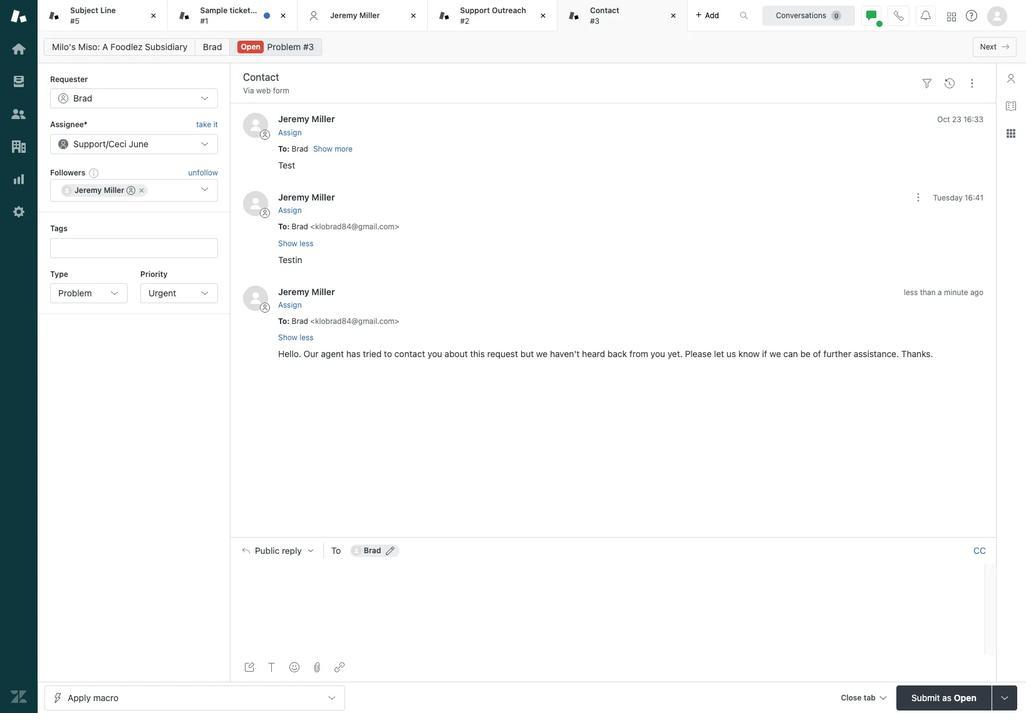 Task type: locate. For each thing, give the bounding box(es) containing it.
1 vertical spatial show
[[278, 239, 298, 248]]

0 vertical spatial avatar image
[[243, 113, 268, 138]]

<klobrad84@gmail.com>
[[310, 222, 399, 231], [310, 316, 399, 326]]

: for hello. our agent has tried to contact you about this request but we haven't heard back from you yet. please let us know if we can be of further assistance. thanks.
[[287, 316, 290, 326]]

2 <klobrad84@gmail.com> from the top
[[310, 316, 399, 326]]

close image left add dropdown button on the right of page
[[667, 9, 680, 22]]

jeremy miller link down the form
[[278, 114, 335, 124]]

contact
[[590, 6, 620, 15]]

our
[[304, 349, 319, 359]]

has
[[346, 349, 361, 359]]

show less button for testin
[[278, 238, 314, 249]]

3 jeremy miller assign from the top
[[278, 286, 335, 309]]

about
[[445, 349, 468, 359]]

0 vertical spatial show less
[[278, 239, 314, 248]]

close image for tab containing support outreach
[[537, 9, 550, 22]]

2 vertical spatial assign button
[[278, 299, 302, 311]]

2 : from the top
[[287, 222, 290, 231]]

jeremy miller assign down test
[[278, 192, 335, 215]]

support left ceci
[[73, 138, 106, 149]]

1 vertical spatial show less button
[[278, 332, 314, 344]]

0 vertical spatial jeremy miller assign
[[278, 114, 335, 137]]

2 you from the left
[[651, 349, 665, 359]]

jeremy miller assign down the testin
[[278, 286, 335, 309]]

1 horizontal spatial jeremy miller
[[330, 11, 380, 20]]

4 close image from the left
[[667, 9, 680, 22]]

edit user image
[[386, 546, 395, 555]]

1 vertical spatial open
[[954, 692, 977, 703]]

we
[[536, 349, 548, 359], [770, 349, 781, 359]]

to up hello.
[[278, 316, 287, 326]]

public
[[255, 546, 280, 556]]

show less up hello.
[[278, 333, 314, 342]]

to inside to : brad show more test
[[278, 144, 287, 153]]

add button
[[688, 0, 727, 31]]

ago
[[971, 287, 984, 297]]

us
[[727, 349, 736, 359]]

tab containing support outreach
[[428, 0, 558, 31]]

via web form
[[243, 86, 289, 95]]

0 vertical spatial less
[[300, 239, 314, 248]]

support inside the assignee* element
[[73, 138, 106, 149]]

less up our
[[300, 333, 314, 342]]

support up "#2"
[[460, 6, 490, 15]]

more
[[335, 144, 353, 154]]

assign button down test
[[278, 205, 302, 216]]

show less up the testin
[[278, 239, 314, 248]]

1 show less from the top
[[278, 239, 314, 248]]

assign button down the testin
[[278, 299, 302, 311]]

1 horizontal spatial support
[[460, 6, 490, 15]]

assign for hello. our agent has tried to contact you about this request but we haven't heard back from you yet. please let us know if we can be of further assistance. thanks.
[[278, 300, 302, 309]]

brad up test
[[292, 144, 308, 153]]

<klobrad84@gmail.com> for testin
[[310, 222, 399, 231]]

to up test
[[278, 144, 287, 153]]

views image
[[11, 73, 27, 90]]

events image
[[945, 78, 955, 88]]

4 tab from the left
[[558, 0, 688, 31]]

get help image
[[966, 10, 977, 21]]

assign up test
[[278, 128, 302, 137]]

close image up the secondary element
[[537, 9, 550, 22]]

tab containing contact
[[558, 0, 688, 31]]

ticket actions image
[[967, 78, 977, 88]]

1 horizontal spatial we
[[770, 349, 781, 359]]

: inside to : brad show more test
[[287, 144, 290, 153]]

3 : from the top
[[287, 316, 290, 326]]

1 jeremy miller link from the top
[[278, 114, 335, 124]]

assign for test
[[278, 128, 302, 137]]

tried
[[363, 349, 382, 359]]

tab containing sample ticket: meet the ticket
[[168, 0, 310, 31]]

1 vertical spatial show less
[[278, 333, 314, 342]]

assign down the testin
[[278, 300, 302, 309]]

ticket
[[290, 6, 310, 15]]

0 vertical spatial to : brad <klobrad84@gmail.com>
[[278, 222, 399, 231]]

we right but
[[536, 349, 548, 359]]

show
[[313, 144, 333, 154], [278, 239, 298, 248], [278, 333, 298, 342]]

brad inside brad link
[[203, 41, 222, 52]]

avatar image for test
[[243, 113, 268, 138]]

0 vertical spatial problem
[[267, 41, 301, 52]]

jeremy miller inside option
[[75, 186, 124, 195]]

problem inside the secondary element
[[267, 41, 301, 52]]

support / ceci june
[[73, 138, 148, 149]]

close tab button
[[835, 685, 892, 712]]

1 horizontal spatial #3
[[590, 16, 600, 25]]

jeremy miller link for test
[[278, 114, 335, 124]]

close image left "#2"
[[407, 9, 419, 22]]

1 tab from the left
[[38, 0, 168, 31]]

zendesk support image
[[11, 8, 27, 24]]

to : brad <klobrad84@gmail.com>
[[278, 222, 399, 231], [278, 316, 399, 326]]

2 vertical spatial less
[[300, 333, 314, 342]]

1 vertical spatial :
[[287, 222, 290, 231]]

jeremy miller assign up to : brad show more test
[[278, 114, 335, 137]]

3 close image from the left
[[537, 9, 550, 22]]

show less button for hello. our agent has tried to contact you about this request but we haven't heard back from you yet. please let us know if we can be of further assistance. thanks.
[[278, 332, 314, 344]]

1 to : brad <klobrad84@gmail.com> from the top
[[278, 222, 399, 231]]

info on adding followers image
[[89, 168, 99, 178]]

you left yet.
[[651, 349, 665, 359]]

#3 inside the secondary element
[[303, 41, 314, 52]]

milo's miso: a foodlez subsidiary link
[[44, 38, 196, 56]]

to
[[278, 144, 287, 153], [278, 222, 287, 231], [278, 316, 287, 326], [331, 545, 341, 556]]

1 vertical spatial assign
[[278, 206, 302, 215]]

Oct 23 16:33 text field
[[938, 115, 984, 124]]

tags
[[50, 224, 68, 233]]

3 assign button from the top
[[278, 299, 302, 311]]

brad inside to : brad show more test
[[292, 144, 308, 153]]

add attachment image
[[312, 662, 322, 672]]

1 <klobrad84@gmail.com> from the top
[[310, 222, 399, 231]]

main element
[[0, 0, 38, 713]]

problem down the
[[267, 41, 301, 52]]

jeremy
[[330, 11, 357, 20], [278, 114, 309, 124], [75, 186, 102, 195], [278, 192, 309, 202], [278, 286, 309, 297]]

remove image
[[138, 187, 146, 194]]

brad up hello.
[[292, 316, 308, 326]]

1 show less button from the top
[[278, 238, 314, 249]]

assign button up test
[[278, 127, 302, 138]]

#3 inside contact #3
[[590, 16, 600, 25]]

format text image
[[267, 662, 277, 672]]

#3 for problem #3
[[303, 41, 314, 52]]

1 vertical spatial problem
[[58, 288, 92, 298]]

3 jeremy miller link from the top
[[278, 286, 335, 297]]

web
[[256, 86, 271, 95]]

1 horizontal spatial problem
[[267, 41, 301, 52]]

2 assign from the top
[[278, 206, 302, 215]]

jeremy for test
[[278, 114, 309, 124]]

less up the testin
[[300, 239, 314, 248]]

jeremy miller tab
[[298, 0, 428, 31]]

add link (cmd k) image
[[335, 662, 345, 672]]

: up hello.
[[287, 316, 290, 326]]

tab containing subject line
[[38, 0, 168, 31]]

0 vertical spatial jeremy miller link
[[278, 114, 335, 124]]

less than a minute ago
[[904, 287, 984, 297]]

0 vertical spatial jeremy miller
[[330, 11, 380, 20]]

0 horizontal spatial you
[[428, 349, 442, 359]]

requester element
[[50, 89, 218, 109]]

2 vertical spatial assign
[[278, 300, 302, 309]]

public reply button
[[231, 538, 323, 564]]

zendesk image
[[11, 689, 27, 705]]

close image for jeremy miller tab
[[407, 9, 419, 22]]

jeremy miller right the ticket
[[330, 11, 380, 20]]

milo's
[[52, 41, 76, 52]]

apply macro
[[68, 692, 118, 703]]

jeremy miller link down test
[[278, 192, 335, 202]]

jeremy inside jeremy miller option
[[75, 186, 102, 195]]

0 vertical spatial show
[[313, 144, 333, 154]]

1 avatar image from the top
[[243, 113, 268, 138]]

2 jeremy miller link from the top
[[278, 192, 335, 202]]

2 vertical spatial :
[[287, 316, 290, 326]]

show less button up the testin
[[278, 238, 314, 249]]

form
[[273, 86, 289, 95]]

0 vertical spatial assign
[[278, 128, 302, 137]]

avatar image
[[243, 113, 268, 138], [243, 191, 268, 216], [243, 285, 268, 311]]

3 tab from the left
[[428, 0, 558, 31]]

miller for testin
[[312, 192, 335, 202]]

jeremy miller link
[[278, 114, 335, 124], [278, 192, 335, 202], [278, 286, 335, 297]]

know
[[739, 349, 760, 359]]

2 show less from the top
[[278, 333, 314, 342]]

2 vertical spatial jeremy miller assign
[[278, 286, 335, 309]]

to : brad <klobrad84@gmail.com> for testin
[[278, 222, 399, 231]]

we right if
[[770, 349, 781, 359]]

jeremy down the form
[[278, 114, 309, 124]]

support inside support outreach #2
[[460, 6, 490, 15]]

: up test
[[287, 144, 290, 153]]

0 horizontal spatial jeremy miller
[[75, 186, 124, 195]]

brad down the #1
[[203, 41, 222, 52]]

close image left the ticket
[[277, 9, 289, 22]]

displays possible ticket submission types image
[[1000, 693, 1010, 703]]

jeremy miller option
[[61, 184, 148, 197]]

jeremy down test
[[278, 192, 309, 202]]

miller inside option
[[104, 186, 124, 195]]

tab
[[38, 0, 168, 31], [168, 0, 310, 31], [428, 0, 558, 31], [558, 0, 688, 31]]

brad down requester
[[73, 93, 92, 104]]

#3 down the ticket
[[303, 41, 314, 52]]

1 : from the top
[[287, 144, 290, 153]]

submit as open
[[912, 692, 977, 703]]

show less button
[[278, 238, 314, 249], [278, 332, 314, 344]]

knowledge image
[[1006, 101, 1016, 111]]

23
[[952, 115, 962, 124]]

jeremy miller down info on adding followers icon
[[75, 186, 124, 195]]

less for hello. our agent has tried to contact you about this request but we haven't heard back from you yet. please let us know if we can be of further assistance. thanks.
[[300, 333, 314, 342]]

2 show less button from the top
[[278, 332, 314, 344]]

2 tab from the left
[[168, 0, 310, 31]]

cc
[[974, 545, 986, 556]]

button displays agent's chat status as online. image
[[867, 10, 877, 20]]

to : brad <klobrad84@gmail.com> up agent
[[278, 316, 399, 326]]

open right as
[[954, 692, 977, 703]]

2 vertical spatial show
[[278, 333, 298, 342]]

0 horizontal spatial open
[[241, 42, 261, 51]]

problem down type at the left
[[58, 288, 92, 298]]

1 assign button from the top
[[278, 127, 302, 138]]

#3 for contact #3
[[590, 16, 600, 25]]

urgent button
[[140, 283, 218, 303]]

hello. our agent has tried to contact you about this request but we haven't heard back from you yet. please let us know if we can be of further assistance. thanks.
[[278, 349, 933, 359]]

support
[[460, 6, 490, 15], [73, 138, 106, 149]]

priority
[[140, 269, 168, 279]]

you left about at left
[[428, 349, 442, 359]]

2 we from the left
[[770, 349, 781, 359]]

1 jeremy miller assign from the top
[[278, 114, 335, 137]]

take
[[196, 120, 211, 129]]

show inside to : brad show more test
[[313, 144, 333, 154]]

subject line #5
[[70, 6, 116, 25]]

2 vertical spatial avatar image
[[243, 285, 268, 311]]

admin image
[[11, 204, 27, 220]]

/
[[106, 138, 108, 149]]

1 vertical spatial avatar image
[[243, 191, 268, 216]]

subsidiary
[[145, 41, 187, 52]]

1 vertical spatial jeremy miller assign
[[278, 192, 335, 215]]

show less button up hello.
[[278, 332, 314, 344]]

#3
[[590, 16, 600, 25], [303, 41, 314, 52]]

jeremy miller for jeremy miller tab
[[330, 11, 380, 20]]

millerjeremy500@gmail.com image
[[62, 186, 72, 196]]

jeremy miller
[[330, 11, 380, 20], [75, 186, 124, 195]]

0 horizontal spatial #3
[[303, 41, 314, 52]]

to : brad <klobrad84@gmail.com> up the testin
[[278, 222, 399, 231]]

close image inside jeremy miller tab
[[407, 9, 419, 22]]

macro
[[93, 692, 118, 703]]

2 vertical spatial jeremy miller link
[[278, 286, 335, 297]]

urgent
[[148, 288, 176, 298]]

0 horizontal spatial problem
[[58, 288, 92, 298]]

jeremy down info on adding followers icon
[[75, 186, 102, 195]]

assign button
[[278, 127, 302, 138], [278, 205, 302, 216], [278, 299, 302, 311]]

show less for testin
[[278, 239, 314, 248]]

sample
[[200, 6, 228, 15]]

: for testin
[[287, 222, 290, 231]]

0 vertical spatial open
[[241, 42, 261, 51]]

you
[[428, 349, 442, 359], [651, 349, 665, 359]]

support for #2
[[460, 6, 490, 15]]

0 horizontal spatial we
[[536, 349, 548, 359]]

less
[[300, 239, 314, 248], [904, 287, 918, 297], [300, 333, 314, 342]]

1 vertical spatial jeremy miller link
[[278, 192, 335, 202]]

0 vertical spatial #3
[[590, 16, 600, 25]]

show for testin
[[278, 239, 298, 248]]

assistance.
[[854, 349, 899, 359]]

show up the testin
[[278, 239, 298, 248]]

jeremy miller assign
[[278, 114, 335, 137], [278, 192, 335, 215], [278, 286, 335, 309]]

0 horizontal spatial support
[[73, 138, 106, 149]]

2 avatar image from the top
[[243, 191, 268, 216]]

reporting image
[[11, 171, 27, 187]]

0 vertical spatial :
[[287, 144, 290, 153]]

3 assign from the top
[[278, 300, 302, 309]]

problem inside popup button
[[58, 288, 92, 298]]

jeremy right the ticket
[[330, 11, 357, 20]]

tab
[[864, 693, 876, 702]]

request
[[487, 349, 518, 359]]

1 vertical spatial support
[[73, 138, 106, 149]]

0 vertical spatial show less button
[[278, 238, 314, 249]]

: up the testin
[[287, 222, 290, 231]]

less left the than
[[904, 287, 918, 297]]

assign button for hello. our agent has tried to contact you about this request but we haven't heard back from you yet. please let us know if we can be of further assistance. thanks.
[[278, 299, 302, 311]]

contact
[[395, 349, 425, 359]]

1 vertical spatial <klobrad84@gmail.com>
[[310, 316, 399, 326]]

1 horizontal spatial open
[[954, 692, 977, 703]]

1 vertical spatial #3
[[303, 41, 314, 52]]

2 assign button from the top
[[278, 205, 302, 216]]

show up hello.
[[278, 333, 298, 342]]

close image
[[277, 9, 289, 22], [407, 9, 419, 22], [537, 9, 550, 22], [667, 9, 680, 22]]

avatar image for testin
[[243, 191, 268, 216]]

show left more
[[313, 144, 333, 154]]

a
[[102, 41, 108, 52]]

public reply
[[255, 546, 302, 556]]

3 avatar image from the top
[[243, 285, 268, 311]]

1 vertical spatial jeremy miller
[[75, 186, 124, 195]]

ceci
[[108, 138, 126, 149]]

0 vertical spatial assign button
[[278, 127, 302, 138]]

open down sample ticket: meet the ticket #1
[[241, 42, 261, 51]]

1 close image from the left
[[277, 9, 289, 22]]

jeremy miller assign for hello. our agent has tried to contact you about this request but we haven't heard back from you yet. please let us know if we can be of further assistance. thanks.
[[278, 286, 335, 309]]

jeremy miller link down the testin
[[278, 286, 335, 297]]

jeremy down the testin
[[278, 286, 309, 297]]

2 jeremy miller assign from the top
[[278, 192, 335, 215]]

cc button
[[974, 545, 986, 556]]

problem for problem #3
[[267, 41, 301, 52]]

tabs tab list
[[38, 0, 727, 31]]

2 close image from the left
[[407, 9, 419, 22]]

problem
[[267, 41, 301, 52], [58, 288, 92, 298]]

1 horizontal spatial you
[[651, 349, 665, 359]]

0 vertical spatial support
[[460, 6, 490, 15]]

1 vertical spatial to : brad <klobrad84@gmail.com>
[[278, 316, 399, 326]]

0 vertical spatial <klobrad84@gmail.com>
[[310, 222, 399, 231]]

1 vertical spatial assign button
[[278, 205, 302, 216]]

jeremy miller inside tab
[[330, 11, 380, 20]]

2 to : brad <klobrad84@gmail.com> from the top
[[278, 316, 399, 326]]

#3 down 'contact'
[[590, 16, 600, 25]]

1 assign from the top
[[278, 128, 302, 137]]

meet
[[255, 6, 274, 15]]

assign down test
[[278, 206, 302, 215]]

foodlez
[[111, 41, 143, 52]]



Task type: vqa. For each thing, say whether or not it's contained in the screenshot.
Dashboard
no



Task type: describe. For each thing, give the bounding box(es) containing it.
reply
[[282, 546, 302, 556]]

oct 23 16:33
[[938, 115, 984, 124]]

conversations button
[[763, 5, 855, 25]]

close image for tab containing contact
[[667, 9, 680, 22]]

brad inside "requester" 'element'
[[73, 93, 92, 104]]

as
[[943, 692, 952, 703]]

minute
[[944, 287, 968, 297]]

take it
[[196, 120, 218, 129]]

jeremy miller assign for testin
[[278, 192, 335, 215]]

assign button for test
[[278, 127, 302, 138]]

jeremy for hello. our agent has tried to contact you about this request but we haven't heard back from you yet. please let us know if we can be of further assistance. thanks.
[[278, 286, 309, 297]]

agent
[[321, 349, 344, 359]]

1 vertical spatial less
[[904, 287, 918, 297]]

if
[[762, 349, 767, 359]]

to up the testin
[[278, 222, 287, 231]]

filter image
[[922, 78, 932, 88]]

next
[[980, 42, 997, 51]]

brad link
[[195, 38, 230, 56]]

klobrad84@gmail.com image
[[351, 546, 361, 556]]

tuesday 16:41
[[933, 193, 984, 202]]

to : brad <klobrad84@gmail.com> for hello. our agent has tried to contact you about this request but we haven't heard back from you yet. please let us know if we can be of further assistance. thanks.
[[278, 316, 399, 326]]

additional actions image
[[913, 193, 923, 203]]

than
[[920, 287, 936, 297]]

tuesday
[[933, 193, 963, 202]]

please
[[685, 349, 712, 359]]

yet.
[[668, 349, 683, 359]]

#1
[[200, 16, 208, 25]]

problem #3
[[267, 41, 314, 52]]

from
[[630, 349, 648, 359]]

jeremy inside jeremy miller tab
[[330, 11, 357, 20]]

to left "klobrad84@gmail.com" icon
[[331, 545, 341, 556]]

this
[[470, 349, 485, 359]]

problem button
[[50, 283, 128, 303]]

it
[[213, 120, 218, 129]]

test
[[278, 160, 295, 170]]

support outreach #2
[[460, 6, 526, 25]]

customers image
[[11, 106, 27, 122]]

miller inside tab
[[359, 11, 380, 20]]

get started image
[[11, 41, 27, 57]]

oct
[[938, 115, 950, 124]]

take it button
[[196, 119, 218, 131]]

via
[[243, 86, 254, 95]]

add
[[705, 10, 719, 20]]

subject
[[70, 6, 98, 15]]

close
[[841, 693, 862, 702]]

draft mode image
[[244, 662, 254, 672]]

ticket:
[[230, 6, 253, 15]]

apply
[[68, 692, 91, 703]]

hello.
[[278, 349, 301, 359]]

open inside the secondary element
[[241, 42, 261, 51]]

requester
[[50, 75, 88, 84]]

line
[[100, 6, 116, 15]]

user is an agent image
[[127, 186, 136, 195]]

show less for hello. our agent has tried to contact you about this request but we haven't heard back from you yet. please let us know if we can be of further assistance. thanks.
[[278, 333, 314, 342]]

Tuesday 16:41 text field
[[933, 193, 984, 202]]

close image
[[147, 9, 159, 22]]

<klobrad84@gmail.com> for hello. our agent has tried to contact you about this request but we haven't heard back from you yet. please let us know if we can be of further assistance. thanks.
[[310, 316, 399, 326]]

type
[[50, 269, 68, 279]]

haven't
[[550, 349, 580, 359]]

Subject field
[[241, 70, 914, 85]]

brad right "klobrad84@gmail.com" icon
[[364, 546, 381, 555]]

conversationlabel log
[[231, 103, 996, 537]]

testin
[[278, 254, 302, 265]]

hide composer image
[[608, 532, 618, 542]]

jeremy miller assign for test
[[278, 114, 335, 137]]

problem for problem
[[58, 288, 92, 298]]

show for hello. our agent has tried to contact you about this request but we haven't heard back from you yet. please let us know if we can be of further assistance. thanks.
[[278, 333, 298, 342]]

organizations image
[[11, 138, 27, 155]]

submit
[[912, 692, 940, 703]]

jeremy for testin
[[278, 192, 309, 202]]

avatar image for hello. our agent has tried to contact you about this request but we haven't heard back from you yet. please let us know if we can be of further assistance. thanks.
[[243, 285, 268, 311]]

the
[[276, 6, 288, 15]]

contact #3
[[590, 6, 620, 25]]

milo's miso: a foodlez subsidiary
[[52, 41, 187, 52]]

assignee* element
[[50, 134, 218, 154]]

next button
[[973, 37, 1017, 57]]

further
[[824, 349, 851, 359]]

miller for hello. our agent has tried to contact you about this request but we haven't heard back from you yet. please let us know if we can be of further assistance. thanks.
[[312, 286, 335, 297]]

1 you from the left
[[428, 349, 442, 359]]

can
[[784, 349, 798, 359]]

#5
[[70, 16, 80, 25]]

of
[[813, 349, 821, 359]]

less for testin
[[300, 239, 314, 248]]

insert emojis image
[[289, 662, 299, 672]]

assign for testin
[[278, 206, 302, 215]]

jeremy miller for jeremy miller option
[[75, 186, 124, 195]]

thanks.
[[902, 349, 933, 359]]

assign button for testin
[[278, 205, 302, 216]]

to : brad show more test
[[278, 144, 353, 170]]

be
[[801, 349, 811, 359]]

unfollow button
[[188, 167, 218, 179]]

jeremy miller link for testin
[[278, 192, 335, 202]]

#2
[[460, 16, 470, 25]]

a
[[938, 287, 942, 297]]

notifications image
[[921, 10, 931, 20]]

sample ticket: meet the ticket #1
[[200, 6, 310, 25]]

conversations
[[776, 10, 827, 20]]

16:41
[[965, 193, 984, 202]]

miso:
[[78, 41, 100, 52]]

but
[[521, 349, 534, 359]]

june
[[129, 138, 148, 149]]

miller for test
[[312, 114, 335, 124]]

outreach
[[492, 6, 526, 15]]

brad up the testin
[[292, 222, 308, 231]]

close tab
[[841, 693, 876, 702]]

show more button
[[313, 144, 353, 155]]

followers element
[[50, 179, 218, 202]]

jeremy miller link for hello. our agent has tried to contact you about this request but we haven't heard back from you yet. please let us know if we can be of further assistance. thanks.
[[278, 286, 335, 297]]

customer context image
[[1006, 73, 1016, 83]]

less than a minute ago text field
[[904, 287, 984, 297]]

apps image
[[1006, 128, 1016, 138]]

secondary element
[[38, 34, 1026, 60]]

support for ceci
[[73, 138, 106, 149]]

1 we from the left
[[536, 349, 548, 359]]

zendesk products image
[[947, 12, 956, 21]]

16:33
[[964, 115, 984, 124]]

heard
[[582, 349, 605, 359]]

back
[[608, 349, 627, 359]]

to
[[384, 349, 392, 359]]



